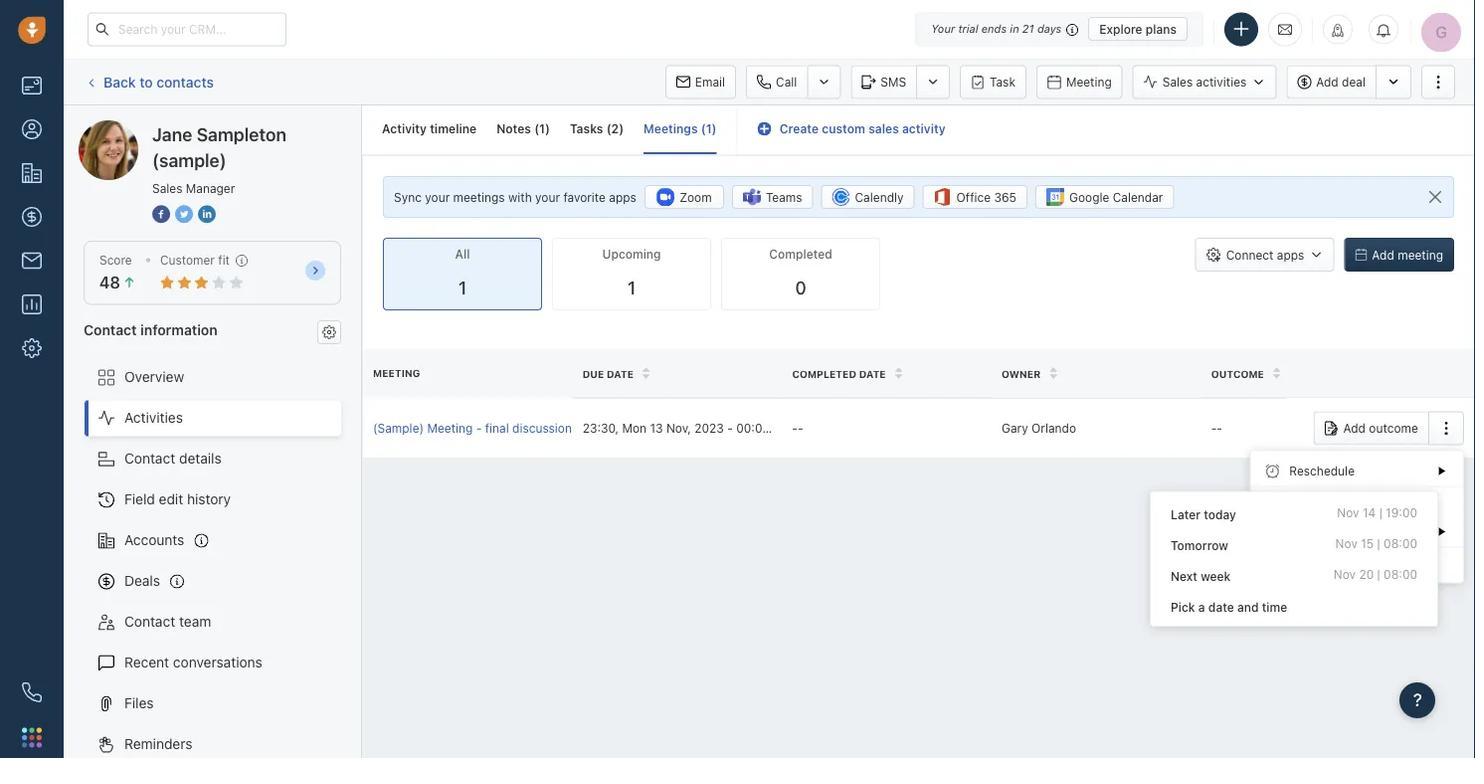 Task type: describe. For each thing, give the bounding box(es) containing it.
trial
[[959, 22, 979, 35]]

add meeting button
[[1345, 238, 1455, 272]]

add meeting
[[1372, 248, 1444, 262]]

office 365
[[957, 190, 1017, 204]]

2
[[612, 122, 619, 136]]

1 nov, from the left
[[667, 421, 691, 435]]

reminders
[[124, 736, 193, 752]]

sales
[[869, 122, 899, 136]]

create custom sales activity
[[780, 122, 946, 136]]

explore plans
[[1100, 22, 1177, 36]]

contact for contact team
[[124, 613, 175, 630]]

tomorrow
[[1171, 538, 1229, 552]]

explore plans link
[[1089, 17, 1188, 41]]

( for tasks
[[607, 122, 612, 136]]

email button
[[665, 65, 736, 99]]

2 - from the left
[[728, 421, 733, 435]]

google
[[1070, 190, 1110, 204]]

outcome
[[1370, 421, 1419, 435]]

0 vertical spatial (sample)
[[225, 120, 282, 136]]

email
[[695, 75, 725, 89]]

gary
[[1002, 421, 1029, 435]]

teams
[[766, 190, 802, 204]]

today
[[1204, 507, 1237, 521]]

recent
[[124, 654, 169, 671]]

meeting
[[1398, 248, 1444, 262]]

21
[[1023, 22, 1035, 35]]

team
[[179, 613, 211, 630]]

back to contacts
[[103, 73, 214, 90]]

1 your from the left
[[425, 190, 450, 204]]

create
[[780, 122, 819, 136]]

score
[[100, 253, 132, 267]]

overview
[[124, 369, 184, 385]]

task
[[990, 75, 1016, 89]]

back to contacts link
[[84, 66, 215, 98]]

date for due date
[[607, 368, 634, 379]]

mng settings image
[[322, 325, 336, 339]]

1 right meetings
[[706, 122, 712, 136]]

discussion
[[512, 421, 572, 435]]

1 horizontal spatial jane
[[152, 123, 192, 145]]

add outcome
[[1344, 421, 1419, 435]]

nov for nov 15 | 08:00
[[1336, 536, 1358, 550]]

plans
[[1146, 22, 1177, 36]]

due date
[[583, 368, 634, 379]]

( for meetings
[[701, 122, 706, 136]]

2 2023 from the left
[[850, 421, 879, 435]]

deal inside 'link'
[[633, 421, 656, 435]]

nov for nov 14 | 19:00
[[1338, 505, 1360, 519]]

1 right 'notes' at the top left of page
[[539, 122, 545, 136]]

Search your CRM... text field
[[88, 12, 287, 46]]

ends
[[982, 22, 1007, 35]]

days
[[1038, 22, 1062, 35]]

history
[[187, 491, 231, 508]]

email image
[[1279, 21, 1293, 38]]

contacts
[[156, 73, 214, 90]]

19:00
[[1386, 505, 1418, 519]]

edit
[[159, 491, 183, 508]]

0 horizontal spatial meeting
[[373, 367, 420, 379]]

(sample)
[[373, 421, 424, 435]]

0 horizontal spatial 15
[[805, 421, 818, 435]]

phone image
[[22, 683, 42, 702]]

meeting inside 'link'
[[427, 421, 473, 435]]

and
[[1238, 600, 1259, 614]]

2 horizontal spatial date
[[1209, 600, 1234, 614]]

sms button
[[851, 65, 917, 99]]

all
[[455, 247, 470, 261]]

activities
[[124, 410, 183, 426]]

2 -- from the left
[[1212, 421, 1223, 435]]

gary orlando
[[1002, 421, 1077, 435]]

5 - from the left
[[1212, 421, 1217, 435]]

zoom button
[[645, 185, 724, 209]]

activity
[[902, 122, 946, 136]]

task button
[[960, 65, 1027, 99]]

manager
[[186, 181, 235, 195]]

meetings
[[453, 190, 505, 204]]

2 your from the left
[[535, 190, 560, 204]]

sampleton down contacts
[[153, 120, 221, 136]]

final
[[485, 421, 509, 435]]

sales for sales manager
[[152, 181, 183, 195]]

calendly
[[855, 190, 904, 204]]

add for add meeting
[[1372, 248, 1395, 262]]

- inside 'link'
[[476, 421, 482, 435]]

add for add deal
[[1317, 75, 1339, 89]]

1 down all
[[459, 277, 467, 299]]

) for tasks ( 2 )
[[619, 122, 624, 136]]

notes ( 1 )
[[497, 122, 550, 136]]

customer
[[160, 253, 215, 267]]

fit
[[218, 253, 230, 267]]

activities
[[1197, 75, 1247, 89]]

| for 14
[[1380, 505, 1383, 519]]

( for notes
[[534, 122, 539, 136]]

google calendar
[[1070, 190, 1164, 204]]

freshworks switcher image
[[22, 728, 42, 748]]

deals
[[124, 573, 160, 589]]

teams button
[[732, 185, 813, 209]]

favorite
[[564, 190, 606, 204]]

20
[[1360, 567, 1374, 581]]

add deal button
[[1287, 65, 1376, 99]]

00:00,
[[737, 421, 773, 435]]

time
[[1262, 600, 1288, 614]]

custom
[[822, 122, 866, 136]]

phone element
[[12, 673, 52, 712]]

office
[[957, 190, 991, 204]]

contact for contact information
[[84, 321, 137, 338]]

orlando
[[1032, 421, 1077, 435]]



Task type: locate. For each thing, give the bounding box(es) containing it.
google calendar button
[[1036, 185, 1174, 209]]

call
[[776, 75, 797, 89]]

date for completed date
[[859, 368, 886, 379]]

0 horizontal spatial apps
[[609, 190, 637, 204]]

facebook circled image
[[152, 203, 170, 224]]

1 horizontal spatial date
[[859, 368, 886, 379]]

with
[[508, 190, 532, 204]]

0 horizontal spatial )
[[545, 122, 550, 136]]

meeting
[[1067, 75, 1112, 89], [373, 367, 420, 379], [427, 421, 473, 435]]

deal inside button
[[1342, 75, 1366, 89]]

add
[[1317, 75, 1339, 89], [1372, 248, 1395, 262], [1344, 421, 1366, 435]]

a
[[1199, 600, 1206, 614]]

2 nov, from the left
[[821, 421, 846, 435]]

0 horizontal spatial nov,
[[667, 421, 691, 435]]

1 vertical spatial add
[[1372, 248, 1395, 262]]

) for notes ( 1 )
[[545, 122, 550, 136]]

1 vertical spatial nov
[[1336, 536, 1358, 550]]

meetings
[[644, 122, 698, 136]]

contact up recent
[[124, 613, 175, 630]]

pick a date and time
[[1171, 600, 1288, 614]]

back
[[103, 73, 136, 90]]

nov, right wed at the right bottom of the page
[[821, 421, 846, 435]]

13
[[650, 421, 663, 435]]

sampleton up manager
[[197, 123, 287, 145]]

1 horizontal spatial --
[[1212, 421, 1223, 435]]

upcoming
[[602, 247, 661, 261]]

0 vertical spatial nov
[[1338, 505, 1360, 519]]

connect apps button
[[1196, 238, 1335, 272], [1196, 238, 1335, 272]]

15 up "20"
[[1361, 536, 1374, 550]]

nov, right '13'
[[667, 421, 691, 435]]

sync your meetings with your favorite apps
[[394, 190, 637, 204]]

23:30, mon 13 nov, 2023 - 00:00, wed 15 nov, 2023
[[583, 421, 879, 435]]

1 vertical spatial 08:00
[[1384, 567, 1418, 581]]

1 horizontal spatial nov,
[[821, 421, 846, 435]]

0 horizontal spatial deal
[[633, 421, 656, 435]]

2 vertical spatial contact
[[124, 613, 175, 630]]

jane sampleton (sample) down contacts
[[118, 120, 282, 136]]

4 - from the left
[[798, 421, 804, 435]]

next week
[[1171, 569, 1231, 583]]

apps right connect
[[1277, 248, 1305, 262]]

add inside "button"
[[1372, 248, 1395, 262]]

calendly button
[[821, 185, 915, 209]]

0 vertical spatial 08:00
[[1384, 536, 1418, 550]]

1 horizontal spatial )
[[619, 122, 624, 136]]

| down nov 14 | 19:00
[[1378, 536, 1381, 550]]

next
[[1171, 569, 1198, 583]]

1 ( from the left
[[534, 122, 539, 136]]

-
[[476, 421, 482, 435], [728, 421, 733, 435], [792, 421, 798, 435], [798, 421, 804, 435], [1212, 421, 1217, 435], [1217, 421, 1223, 435]]

mon
[[622, 421, 647, 435]]

| for 15
[[1378, 536, 1381, 550]]

files
[[124, 695, 154, 711]]

linkedin circled image
[[198, 203, 216, 224]]

nov 15 | 08:00
[[1336, 536, 1418, 550]]

1 vertical spatial 15
[[1361, 536, 1374, 550]]

meeting left final
[[427, 421, 473, 435]]

completed up wed at the right bottom of the page
[[792, 368, 857, 379]]

2 horizontal spatial add
[[1372, 248, 1395, 262]]

2 vertical spatial meeting
[[427, 421, 473, 435]]

nov left "20"
[[1334, 567, 1356, 581]]

call button
[[746, 65, 807, 99]]

1 down upcoming at the top left of page
[[628, 277, 636, 299]]

sales activities button
[[1133, 65, 1287, 99], [1133, 65, 1277, 99]]

contact for contact details
[[124, 450, 175, 467]]

1 vertical spatial (sample)
[[152, 149, 227, 171]]

( right 'notes' at the top left of page
[[534, 122, 539, 136]]

0 horizontal spatial jane
[[118, 120, 149, 136]]

3 ( from the left
[[701, 122, 706, 136]]

to
[[140, 73, 153, 90]]

0 horizontal spatial date
[[607, 368, 634, 379]]

(sample) meeting - final discussion about the deal link
[[373, 420, 656, 437]]

office 365 button
[[923, 185, 1028, 209]]

15 right wed at the right bottom of the page
[[805, 421, 818, 435]]

sms
[[881, 75, 907, 89]]

information
[[140, 321, 218, 338]]

0 vertical spatial |
[[1380, 505, 1383, 519]]

(sample) up sales manager
[[152, 149, 227, 171]]

2 vertical spatial nov
[[1334, 567, 1356, 581]]

1 2023 from the left
[[695, 421, 724, 435]]

apps right favorite
[[609, 190, 637, 204]]

23:30,
[[583, 421, 619, 435]]

your right with
[[535, 190, 560, 204]]

08:00 for nov 15 | 08:00
[[1384, 536, 1418, 550]]

completed date
[[792, 368, 886, 379]]

owner
[[1002, 368, 1041, 379]]

0 vertical spatial sales
[[1163, 75, 1193, 89]]

jane down contacts
[[152, 123, 192, 145]]

-- right 00:00,
[[792, 421, 804, 435]]

) right meetings
[[712, 122, 717, 136]]

calendar
[[1113, 190, 1164, 204]]

2023 left 00:00,
[[695, 421, 724, 435]]

1 horizontal spatial apps
[[1277, 248, 1305, 262]]

) for meetings ( 1 )
[[712, 122, 717, 136]]

0 vertical spatial completed
[[769, 247, 833, 261]]

nov left 14 at the bottom of the page
[[1338, 505, 1360, 519]]

sales manager
[[152, 181, 235, 195]]

2 horizontal spatial )
[[712, 122, 717, 136]]

add for add outcome
[[1344, 421, 1366, 435]]

timeline
[[430, 122, 477, 136]]

nov up nov 20 | 08:00
[[1336, 536, 1358, 550]]

1 horizontal spatial deal
[[1342, 75, 1366, 89]]

( right tasks
[[607, 122, 612, 136]]

contact down activities
[[124, 450, 175, 467]]

tasks ( 2 )
[[570, 122, 624, 136]]

connect
[[1227, 248, 1274, 262]]

meeting up (sample)
[[373, 367, 420, 379]]

14
[[1363, 505, 1376, 519]]

due
[[583, 368, 604, 379]]

your right sync
[[425, 190, 450, 204]]

0 horizontal spatial (
[[534, 122, 539, 136]]

sampleton inside jane sampleton (sample)
[[197, 123, 287, 145]]

1 horizontal spatial meeting
[[427, 421, 473, 435]]

completed for completed date
[[792, 368, 857, 379]]

details
[[179, 450, 222, 467]]

about
[[575, 421, 608, 435]]

1 -- from the left
[[792, 421, 804, 435]]

1 horizontal spatial your
[[535, 190, 560, 204]]

1 vertical spatial meeting
[[373, 367, 420, 379]]

sync
[[394, 190, 422, 204]]

1 horizontal spatial (
[[607, 122, 612, 136]]

3 - from the left
[[792, 421, 798, 435]]

48
[[100, 273, 120, 292]]

2 ( from the left
[[607, 122, 612, 136]]

6 - from the left
[[1217, 421, 1223, 435]]

contact down 48
[[84, 321, 137, 338]]

twitter circled image
[[175, 203, 193, 224]]

sales up facebook circled image
[[152, 181, 183, 195]]

sales left activities
[[1163, 75, 1193, 89]]

( right meetings
[[701, 122, 706, 136]]

1 vertical spatial completed
[[792, 368, 857, 379]]

completed up 0
[[769, 247, 833, 261]]

(sample) up manager
[[225, 120, 282, 136]]

your trial ends in 21 days
[[931, 22, 1062, 35]]

activity timeline
[[382, 122, 477, 136]]

0 vertical spatial contact
[[84, 321, 137, 338]]

1 vertical spatial contact
[[124, 450, 175, 467]]

) right tasks
[[619, 122, 624, 136]]

jane down to
[[118, 120, 149, 136]]

0 horizontal spatial --
[[792, 421, 804, 435]]

2 horizontal spatial meeting
[[1067, 75, 1112, 89]]

later today
[[1171, 507, 1237, 521]]

48 button
[[100, 273, 136, 292]]

08:00 right "20"
[[1384, 567, 1418, 581]]

nov 20 | 08:00
[[1334, 567, 1418, 581]]

0
[[795, 277, 807, 299]]

create custom sales activity link
[[758, 122, 946, 136]]

explore
[[1100, 22, 1143, 36]]

jane
[[118, 120, 149, 136], [152, 123, 192, 145]]

your
[[425, 190, 450, 204], [535, 190, 560, 204]]

0 vertical spatial add
[[1317, 75, 1339, 89]]

reschedule button
[[1251, 456, 1464, 486]]

notes
[[497, 122, 531, 136]]

1 08:00 from the top
[[1384, 536, 1418, 550]]

2 vertical spatial |
[[1378, 567, 1381, 581]]

0 vertical spatial deal
[[1342, 75, 1366, 89]]

sales for sales activities
[[1163, 75, 1193, 89]]

) right 'notes' at the top left of page
[[545, 122, 550, 136]]

(
[[534, 122, 539, 136], [607, 122, 612, 136], [701, 122, 706, 136]]

conversations
[[173, 654, 263, 671]]

contact information
[[84, 321, 218, 338]]

activity
[[382, 122, 427, 136]]

1 ) from the left
[[545, 122, 550, 136]]

completed for completed
[[769, 247, 833, 261]]

accounts
[[124, 532, 184, 548]]

nov 14 | 19:00
[[1338, 505, 1418, 519]]

1 vertical spatial apps
[[1277, 248, 1305, 262]]

2 vertical spatial add
[[1344, 421, 1366, 435]]

meeting down explore
[[1067, 75, 1112, 89]]

2 08:00 from the top
[[1384, 567, 1418, 581]]

deal
[[1342, 75, 1366, 89], [633, 421, 656, 435]]

2 ) from the left
[[619, 122, 624, 136]]

08:00 for nov 20 | 08:00
[[1384, 567, 1418, 581]]

0 horizontal spatial add
[[1317, 75, 1339, 89]]

1 vertical spatial |
[[1378, 536, 1381, 550]]

-- down outcome
[[1212, 421, 1223, 435]]

1 horizontal spatial add
[[1344, 421, 1366, 435]]

08:00 down 19:00
[[1384, 536, 1418, 550]]

1 vertical spatial sales
[[152, 181, 183, 195]]

0 vertical spatial 15
[[805, 421, 818, 435]]

your
[[931, 22, 955, 35]]

0 horizontal spatial your
[[425, 190, 450, 204]]

365
[[994, 190, 1017, 204]]

1 vertical spatial deal
[[633, 421, 656, 435]]

1 horizontal spatial 2023
[[850, 421, 879, 435]]

field
[[124, 491, 155, 508]]

| right "20"
[[1378, 567, 1381, 581]]

the
[[611, 421, 629, 435]]

recent conversations
[[124, 654, 263, 671]]

3 ) from the left
[[712, 122, 717, 136]]

meeting inside button
[[1067, 75, 1112, 89]]

meetings ( 1 )
[[644, 122, 717, 136]]

2023 down completed date
[[850, 421, 879, 435]]

1 horizontal spatial sales
[[1163, 75, 1193, 89]]

| for 20
[[1378, 567, 1381, 581]]

outcome
[[1212, 368, 1265, 379]]

2 horizontal spatial (
[[701, 122, 706, 136]]

in
[[1010, 22, 1020, 35]]

nov for nov 20 | 08:00
[[1334, 567, 1356, 581]]

field edit history
[[124, 491, 231, 508]]

connect apps
[[1227, 248, 1305, 262]]

15
[[805, 421, 818, 435], [1361, 536, 1374, 550]]

0 horizontal spatial 2023
[[695, 421, 724, 435]]

08:00
[[1384, 536, 1418, 550], [1384, 567, 1418, 581]]

1 - from the left
[[476, 421, 482, 435]]

0 vertical spatial apps
[[609, 190, 637, 204]]

add deal
[[1317, 75, 1366, 89]]

nov,
[[667, 421, 691, 435], [821, 421, 846, 435]]

0 horizontal spatial sales
[[152, 181, 183, 195]]

jane sampleton (sample) up manager
[[152, 123, 287, 171]]

0 vertical spatial meeting
[[1067, 75, 1112, 89]]

| right 14 at the bottom of the page
[[1380, 505, 1383, 519]]

1 horizontal spatial 15
[[1361, 536, 1374, 550]]



Task type: vqa. For each thing, say whether or not it's contained in the screenshot.


